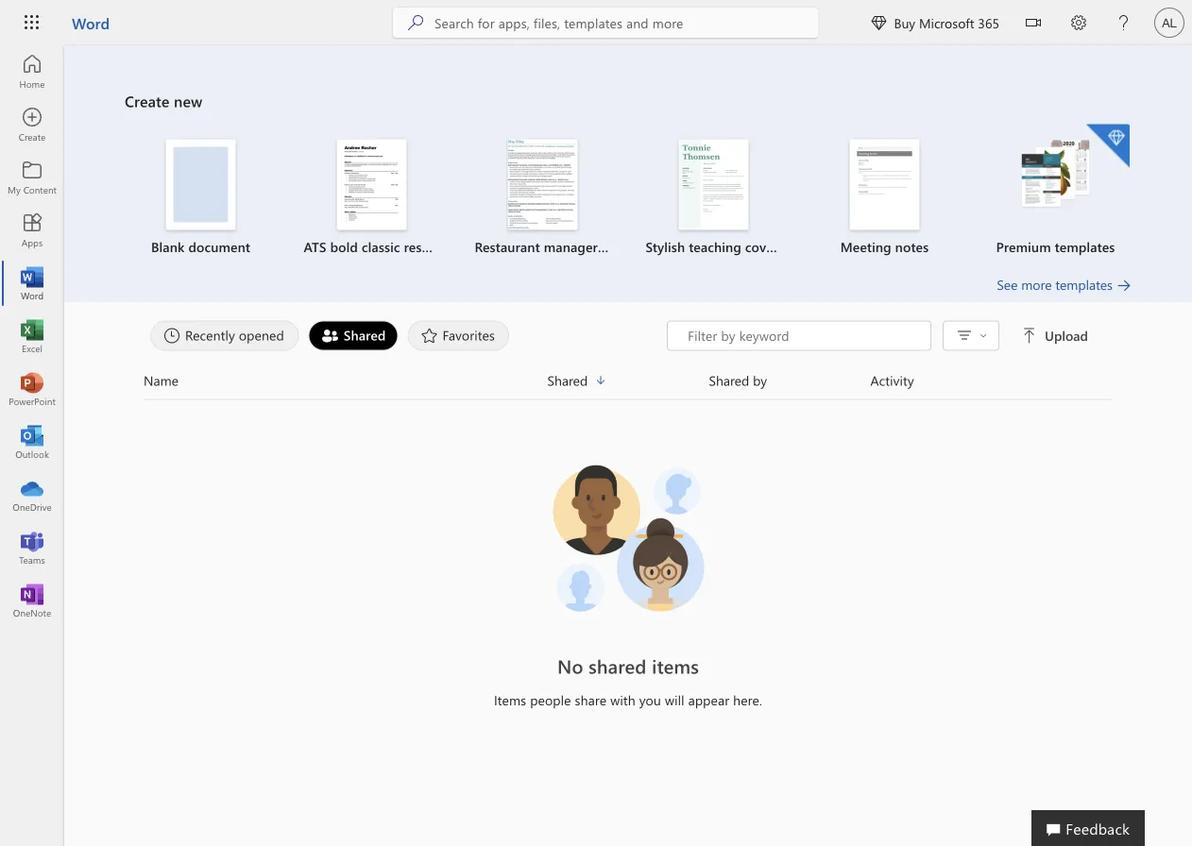 Task type: vqa. For each thing, say whether or not it's contained in the screenshot.
FAVORITES element
yes



Task type: locate. For each thing, give the bounding box(es) containing it.
word
[[72, 12, 110, 33]]

 upload
[[1022, 327, 1088, 344]]

letter
[[782, 238, 815, 256]]

name button
[[144, 370, 547, 392]]

row
[[144, 370, 1113, 400]]

outlook image
[[23, 433, 42, 452]]

premium
[[996, 238, 1051, 256]]

items
[[494, 692, 526, 709]]

shared
[[589, 654, 647, 679]]

resume right the manager
[[602, 238, 646, 256]]

resume
[[404, 238, 449, 256], [602, 238, 646, 256]]

shared for shared by
[[709, 372, 749, 389]]

word image
[[23, 274, 42, 293]]

 buy microsoft 365
[[871, 14, 999, 31]]

items people share with you will appear here. status
[[386, 691, 871, 710]]

row containing name
[[144, 370, 1113, 400]]

2 resume from the left
[[602, 238, 646, 256]]

activity, column 4 of 4 column header
[[871, 370, 1113, 392]]

0 horizontal spatial resume
[[404, 238, 449, 256]]

ats bold classic resume
[[304, 238, 449, 256]]

templates up the see more templates button
[[1055, 238, 1115, 256]]

restaurant
[[475, 238, 540, 256]]

excel image
[[23, 327, 42, 346]]

navigation
[[0, 45, 64, 627]]

notes
[[895, 238, 929, 256]]

microsoft
[[919, 14, 974, 31]]

1 horizontal spatial shared
[[547, 372, 588, 389]]

document
[[188, 238, 250, 256]]

tab list containing recently opened
[[145, 321, 667, 351]]

favorites element
[[408, 321, 509, 351]]

 button
[[1011, 0, 1056, 49]]

stylish teaching cover letter element
[[640, 139, 815, 256]]

here.
[[733, 692, 762, 709]]

1 horizontal spatial resume
[[602, 238, 646, 256]]

list inside the no shared items main content
[[125, 122, 1132, 275]]

shared inside tab
[[344, 326, 386, 344]]

row inside the no shared items main content
[[144, 370, 1113, 400]]

0 horizontal spatial shared
[[344, 326, 386, 344]]

buy
[[894, 14, 916, 31]]

meeting
[[841, 238, 892, 256]]

shared
[[344, 326, 386, 344], [547, 372, 588, 389], [709, 372, 749, 389]]

stylish
[[646, 238, 685, 256]]

shared for the shared button at the top of the page
[[547, 372, 588, 389]]

recently
[[185, 326, 235, 344]]

2 horizontal spatial shared
[[709, 372, 749, 389]]

opened
[[239, 326, 284, 344]]

apps image
[[23, 221, 42, 240]]

recently opened element
[[150, 321, 299, 351]]

blank document element
[[127, 139, 275, 256]]

teams image
[[23, 538, 42, 557]]

cover
[[745, 238, 778, 256]]

resume right classic
[[404, 238, 449, 256]]

Filter by keyword text field
[[686, 326, 921, 345]]

see more templates
[[997, 276, 1113, 293]]

1 vertical spatial templates
[[1056, 276, 1113, 293]]

shared by button
[[709, 370, 871, 392]]

premium templates element
[[982, 124, 1130, 256]]

tab list
[[145, 321, 667, 351]]

meeting notes element
[[811, 139, 959, 256]]

templates inside button
[[1056, 276, 1113, 293]]


[[1022, 328, 1037, 343]]

 button
[[950, 323, 993, 350]]

templates
[[1055, 238, 1115, 256], [1056, 276, 1113, 293]]

templates down premium templates
[[1056, 276, 1113, 293]]

onedrive image
[[23, 486, 42, 504]]

word banner
[[0, 0, 1192, 49]]

premium templates image
[[1021, 139, 1091, 209]]

list containing blank document
[[125, 122, 1132, 275]]

people
[[530, 692, 571, 709]]

create new
[[125, 91, 202, 111]]

none search field inside word banner
[[393, 8, 818, 38]]

my content image
[[23, 168, 42, 187]]

None search field
[[393, 8, 818, 38]]

stylish teaching cover letter image
[[679, 139, 749, 230]]

classic
[[362, 238, 400, 256]]

shared inside "button"
[[709, 372, 749, 389]]

no shared items main content
[[64, 45, 1192, 729]]

list
[[125, 122, 1132, 275]]

create image
[[23, 115, 42, 134]]

new
[[174, 91, 202, 111]]

will
[[665, 692, 685, 709]]

premium templates diamond image
[[1086, 124, 1130, 168]]

see more templates button
[[997, 275, 1132, 294]]

al
[[1162, 15, 1177, 30]]

appear
[[688, 692, 730, 709]]

1 resume from the left
[[404, 238, 449, 256]]

bold
[[330, 238, 358, 256]]

shared inside button
[[547, 372, 588, 389]]

meeting notes image
[[850, 139, 920, 230]]



Task type: describe. For each thing, give the bounding box(es) containing it.

[[1026, 15, 1041, 30]]

recently opened
[[185, 326, 284, 344]]

share
[[575, 692, 607, 709]]

manager
[[544, 238, 598, 256]]

create
[[125, 91, 170, 111]]

onenote image
[[23, 591, 42, 610]]

with
[[610, 692, 636, 709]]

you
[[639, 692, 661, 709]]

name
[[144, 372, 179, 389]]

upload status
[[667, 321, 1092, 351]]

no
[[557, 654, 583, 679]]

teaching
[[689, 238, 741, 256]]

no shared items
[[557, 654, 699, 679]]

see
[[997, 276, 1018, 293]]

powerpoint image
[[23, 380, 42, 399]]

restaurant manager resume element
[[469, 139, 646, 256]]

more
[[1021, 276, 1052, 293]]

home image
[[23, 62, 42, 81]]

by
[[753, 372, 767, 389]]

blank
[[151, 238, 185, 256]]

feedback button
[[1032, 811, 1145, 846]]

restaurant manager resume image
[[508, 139, 578, 230]]

empty state icon image
[[543, 453, 713, 623]]

shared tab
[[304, 321, 403, 351]]

no shared items status
[[386, 653, 871, 680]]

premium templates
[[996, 238, 1115, 256]]


[[980, 332, 987, 340]]

feedback
[[1066, 818, 1130, 838]]

shared button
[[547, 370, 709, 392]]

0 vertical spatial templates
[[1055, 238, 1115, 256]]

restaurant manager resume
[[475, 238, 646, 256]]

tab list inside the no shared items main content
[[145, 321, 667, 351]]


[[871, 15, 886, 30]]

upload
[[1045, 327, 1088, 344]]

meeting notes
[[841, 238, 929, 256]]

blank document
[[151, 238, 250, 256]]

al button
[[1147, 0, 1192, 45]]

ats bold classic resume element
[[298, 139, 449, 256]]

365
[[978, 14, 999, 31]]

shared by
[[709, 372, 767, 389]]

ats bold classic resume image
[[337, 139, 407, 230]]

recently opened tab
[[145, 321, 304, 351]]

favorites
[[443, 326, 495, 344]]

Search box. Suggestions appear as you type. search field
[[435, 8, 818, 38]]

favorites tab
[[403, 321, 514, 351]]

stylish teaching cover letter
[[646, 238, 815, 256]]

shared element
[[309, 321, 398, 351]]

items people share with you will appear here.
[[494, 692, 762, 709]]

items
[[652, 654, 699, 679]]

activity
[[871, 372, 914, 389]]

ats
[[304, 238, 327, 256]]



